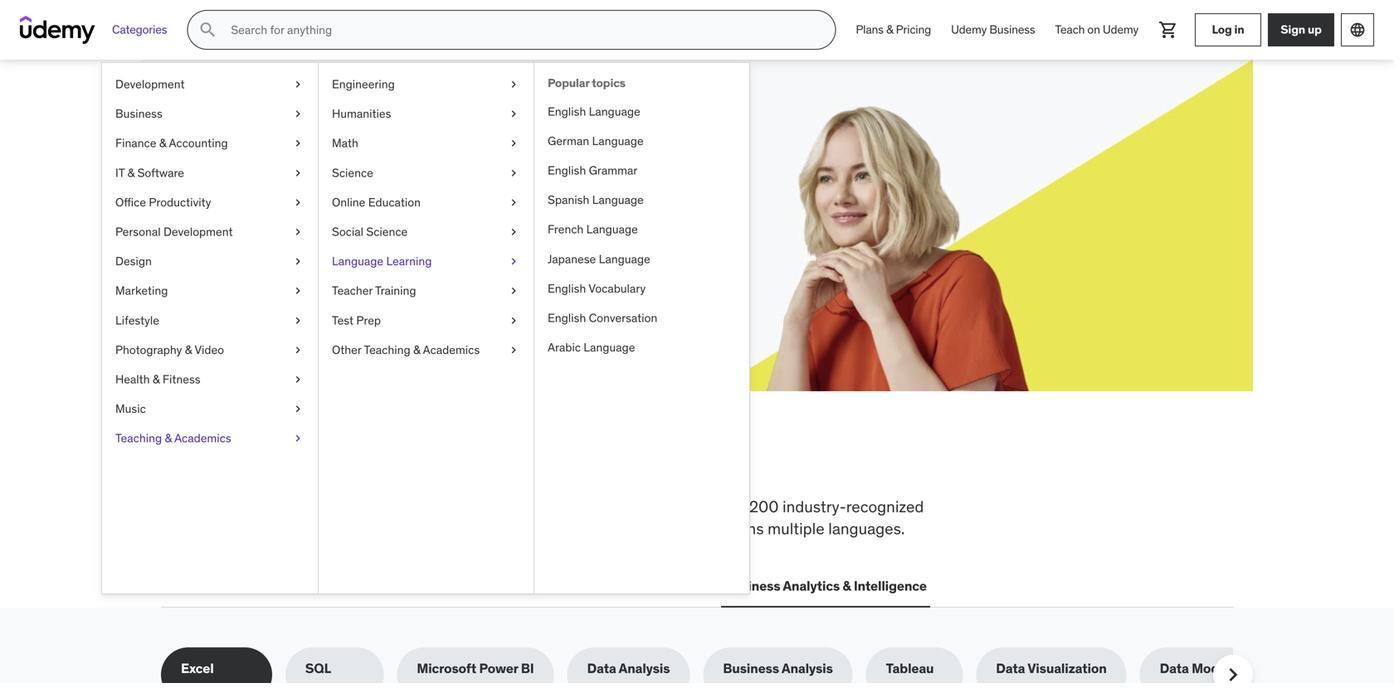 Task type: describe. For each thing, give the bounding box(es) containing it.
it for it certifications
[[298, 578, 309, 595]]

submit search image
[[198, 20, 218, 40]]

xsmall image for teacher training
[[507, 283, 520, 299]]

business analysis
[[723, 661, 833, 678]]

spans
[[722, 519, 764, 539]]

teacher
[[332, 284, 373, 299]]

you
[[371, 442, 430, 486]]

xsmall image for marketing
[[291, 283, 305, 299]]

engineering
[[332, 77, 395, 92]]

future
[[409, 132, 490, 166]]

english conversation link
[[535, 304, 750, 333]]

microsoft power bi
[[417, 661, 534, 678]]

multiple
[[768, 519, 825, 539]]

humanities link
[[319, 99, 534, 129]]

leadership
[[416, 578, 485, 595]]

to
[[394, 497, 408, 517]]

finance
[[115, 136, 156, 151]]

grammar
[[589, 163, 638, 178]]

xsmall image for finance & accounting
[[291, 135, 305, 152]]

for inside skills for your future expand your potential with a course. starting at just $12.99 through dec 15.
[[300, 132, 339, 166]]

english language link
[[535, 97, 750, 126]]

web development
[[164, 578, 278, 595]]

1 udemy from the left
[[951, 22, 987, 37]]

language up teacher
[[332, 254, 384, 269]]

xsmall image for development
[[291, 76, 305, 93]]

all
[[161, 442, 210, 486]]

health & fitness
[[115, 372, 201, 387]]

english for english language
[[548, 104, 586, 119]]

xsmall image for test prep
[[507, 313, 520, 329]]

language learning link
[[319, 247, 534, 277]]

udemy image
[[20, 16, 95, 44]]

0 vertical spatial science
[[332, 165, 373, 180]]

japanese
[[548, 252, 596, 267]]

categories
[[112, 22, 167, 37]]

0 vertical spatial your
[[344, 132, 404, 166]]

next image
[[1220, 663, 1247, 684]]

1 horizontal spatial academics
[[423, 343, 480, 358]]

japanese language link
[[535, 245, 750, 274]]

through
[[264, 192, 311, 209]]

certifications
[[312, 578, 396, 595]]

communication
[[606, 578, 705, 595]]

and
[[692, 519, 719, 539]]

video
[[195, 343, 224, 358]]

health & fitness link
[[102, 365, 318, 395]]

development link
[[102, 70, 318, 99]]

topics,
[[479, 497, 526, 517]]

business for business analysis
[[723, 661, 779, 678]]

data modeling
[[1160, 661, 1250, 678]]

science link
[[319, 158, 534, 188]]

skills
[[221, 132, 295, 166]]

analytics
[[783, 578, 840, 595]]

finance & accounting link
[[102, 129, 318, 158]]

& for video
[[185, 343, 192, 358]]

english vocabulary
[[548, 281, 646, 296]]

vocabulary
[[589, 281, 646, 296]]

arabic
[[548, 340, 581, 355]]

xsmall image for language learning
[[507, 254, 520, 270]]

office productivity
[[115, 195, 211, 210]]

xsmall image for music
[[291, 401, 305, 418]]

music
[[115, 402, 146, 417]]

1 vertical spatial academics
[[174, 431, 231, 446]]

1 horizontal spatial in
[[1235, 22, 1245, 37]]

training
[[375, 284, 416, 299]]

sign up link
[[1268, 13, 1335, 46]]

& for fitness
[[153, 372, 160, 387]]

0 horizontal spatial in
[[523, 442, 555, 486]]

other teaching & academics
[[332, 343, 480, 358]]

power
[[479, 661, 518, 678]]

on
[[1088, 22, 1100, 37]]

design
[[115, 254, 152, 269]]

0 vertical spatial development
[[115, 77, 185, 92]]

microsoft
[[417, 661, 476, 678]]

science for data
[[537, 578, 586, 595]]

office productivity link
[[102, 188, 318, 217]]

& for pricing
[[886, 22, 893, 37]]

xsmall image for business
[[291, 106, 305, 122]]

learning
[[386, 254, 432, 269]]

teach on udemy link
[[1045, 10, 1149, 50]]

expand
[[221, 173, 265, 190]]

leadership button
[[413, 567, 488, 607]]

bi
[[521, 661, 534, 678]]

log in link
[[1195, 13, 1262, 46]]

teaching & academics link
[[102, 424, 318, 454]]

skills for your future expand your potential with a course. starting at just $12.99 through dec 15.
[[221, 132, 526, 209]]

science for social
[[366, 225, 408, 239]]

need
[[437, 442, 516, 486]]

language for arabic language
[[584, 340, 635, 355]]

plans & pricing
[[856, 22, 931, 37]]

other
[[332, 343, 362, 358]]

dec
[[314, 192, 338, 209]]

at
[[489, 173, 501, 190]]

professional
[[506, 519, 593, 539]]

one
[[561, 442, 621, 486]]

0 horizontal spatial teaching
[[115, 431, 162, 446]]

analysis for business analysis
[[782, 661, 833, 678]]

certifications,
[[161, 519, 257, 539]]

xsmall image for social science
[[507, 224, 520, 240]]

spanish language
[[548, 193, 644, 208]]

topic filters element
[[161, 648, 1270, 684]]

data for data modeling
[[1160, 661, 1189, 678]]

health
[[115, 372, 150, 387]]

xsmall image for it & software
[[291, 165, 305, 181]]

0 horizontal spatial your
[[269, 173, 294, 190]]

photography
[[115, 343, 182, 358]]

critical
[[228, 497, 275, 517]]

photography & video link
[[102, 336, 318, 365]]

data science
[[505, 578, 586, 595]]

photography & video
[[115, 343, 224, 358]]

choose a language image
[[1350, 22, 1366, 38]]

language for french language
[[587, 222, 638, 237]]

english grammar link
[[535, 156, 750, 186]]



Task type: vqa. For each thing, say whether or not it's contained in the screenshot.
Garcia
no



Task type: locate. For each thing, give the bounding box(es) containing it.
just
[[504, 173, 526, 190]]

xsmall image for design
[[291, 254, 305, 270]]

xsmall image inside photography & video link
[[291, 342, 305, 359]]

teaching down prep
[[364, 343, 411, 358]]

business
[[990, 22, 1036, 37], [115, 106, 163, 121], [724, 578, 781, 595], [723, 661, 779, 678]]

4 english from the top
[[548, 311, 586, 326]]

2 udemy from the left
[[1103, 22, 1139, 37]]

xsmall image inside personal development link
[[291, 224, 305, 240]]

spanish language link
[[535, 186, 750, 215]]

xsmall image inside it & software link
[[291, 165, 305, 181]]

a
[[381, 173, 388, 190]]

language inside "link"
[[584, 340, 635, 355]]

development down office productivity link
[[163, 225, 233, 239]]

skills inside covering critical workplace skills to technical topics, including prep content for over 200 industry-recognized certifications, our catalog supports well-rounded professional development and spans multiple languages.
[[355, 497, 390, 517]]

online education link
[[319, 188, 534, 217]]

english down german
[[548, 163, 586, 178]]

0 horizontal spatial for
[[300, 132, 339, 166]]

0 vertical spatial skills
[[275, 442, 365, 486]]

development for web
[[195, 578, 278, 595]]

xsmall image inside finance & accounting link
[[291, 135, 305, 152]]

industry-
[[783, 497, 846, 517]]

xsmall image for office productivity
[[291, 195, 305, 211]]

0 horizontal spatial analysis
[[619, 661, 670, 678]]

english up arabic
[[548, 311, 586, 326]]

conversation
[[589, 311, 658, 326]]

language up the vocabulary
[[599, 252, 651, 267]]

english for english vocabulary
[[548, 281, 586, 296]]

language for japanese language
[[599, 252, 651, 267]]

xsmall image inside humanities link
[[507, 106, 520, 122]]

1 horizontal spatial teaching
[[364, 343, 411, 358]]

Search for anything text field
[[228, 16, 815, 44]]

teaching
[[364, 343, 411, 358], [115, 431, 162, 446]]

xsmall image inside test prep link
[[507, 313, 520, 329]]

it certifications
[[298, 578, 396, 595]]

teacher training
[[332, 284, 416, 299]]

education
[[368, 195, 421, 210]]

it certifications button
[[295, 567, 400, 607]]

1 horizontal spatial for
[[692, 497, 712, 517]]

lifestyle link
[[102, 306, 318, 336]]

visualization
[[1028, 661, 1107, 678]]

it for it & software
[[115, 165, 125, 180]]

it up office
[[115, 165, 125, 180]]

0 horizontal spatial it
[[115, 165, 125, 180]]

1 vertical spatial in
[[523, 442, 555, 486]]

spanish
[[548, 193, 590, 208]]

1 vertical spatial science
[[366, 225, 408, 239]]

15.
[[341, 192, 357, 209]]

1 vertical spatial it
[[298, 578, 309, 595]]

covering critical workplace skills to technical topics, including prep content for over 200 industry-recognized certifications, our catalog supports well-rounded professional development and spans multiple languages.
[[161, 497, 924, 539]]

french language
[[548, 222, 638, 237]]

business analytics & intelligence button
[[721, 567, 930, 607]]

xsmall image for other teaching & academics
[[507, 342, 520, 359]]

xsmall image inside development link
[[291, 76, 305, 93]]

fitness
[[163, 372, 201, 387]]

language up grammar
[[592, 134, 644, 148]]

2 english from the top
[[548, 163, 586, 178]]

starting
[[438, 173, 486, 190]]

online education
[[332, 195, 421, 210]]

your
[[344, 132, 404, 166], [269, 173, 294, 190]]

udemy business
[[951, 22, 1036, 37]]

2 vertical spatial science
[[537, 578, 586, 595]]

online
[[332, 195, 366, 210]]

skills up supports in the left of the page
[[355, 497, 390, 517]]

& for software
[[127, 165, 135, 180]]

0 vertical spatial in
[[1235, 22, 1245, 37]]

it inside button
[[298, 578, 309, 595]]

business analytics & intelligence
[[724, 578, 927, 595]]

it & software link
[[102, 158, 318, 188]]

our
[[261, 519, 283, 539]]

english vocabulary link
[[535, 274, 750, 304]]

test prep link
[[319, 306, 534, 336]]

& for accounting
[[159, 136, 166, 151]]

& right health
[[153, 372, 160, 387]]

xsmall image inside business link
[[291, 106, 305, 122]]

xsmall image for teaching & academics
[[291, 431, 305, 447]]

science up 15.
[[332, 165, 373, 180]]

language up japanese language
[[587, 222, 638, 237]]

1 horizontal spatial udemy
[[1103, 22, 1139, 37]]

0 horizontal spatial udemy
[[951, 22, 987, 37]]

popular topics
[[548, 76, 626, 90]]

german language
[[548, 134, 644, 148]]

xsmall image inside engineering link
[[507, 76, 520, 93]]

data for data analysis
[[587, 661, 616, 678]]

in up including
[[523, 442, 555, 486]]

for inside covering critical workplace skills to technical topics, including prep content for over 200 industry-recognized certifications, our catalog supports well-rounded professional development and spans multiple languages.
[[692, 497, 712, 517]]

data inside button
[[505, 578, 534, 595]]

xsmall image inside 'health & fitness' link
[[291, 372, 305, 388]]

science
[[332, 165, 373, 180], [366, 225, 408, 239], [537, 578, 586, 595]]

marketing
[[115, 284, 168, 299]]

xsmall image inside math link
[[507, 135, 520, 152]]

1 horizontal spatial your
[[344, 132, 404, 166]]

xsmall image inside teacher training link
[[507, 283, 520, 299]]

your up 'with' at the left top
[[344, 132, 404, 166]]

german language link
[[535, 126, 750, 156]]

language for german language
[[592, 134, 644, 148]]

english language
[[548, 104, 641, 119]]

teach on udemy
[[1055, 22, 1139, 37]]

data left visualization
[[996, 661, 1025, 678]]

science inside button
[[537, 578, 586, 595]]

0 horizontal spatial academics
[[174, 431, 231, 446]]

science up language learning
[[366, 225, 408, 239]]

$12.99
[[221, 192, 261, 209]]

arabic language link
[[535, 333, 750, 363]]

0 vertical spatial teaching
[[364, 343, 411, 358]]

xsmall image inside lifestyle link
[[291, 313, 305, 329]]

language down grammar
[[592, 193, 644, 208]]

sign up
[[1281, 22, 1322, 37]]

pricing
[[896, 22, 931, 37]]

xsmall image for math
[[507, 135, 520, 152]]

udemy right on
[[1103, 22, 1139, 37]]

english for english grammar
[[548, 163, 586, 178]]

english grammar
[[548, 163, 638, 178]]

xsmall image inside teaching & academics link
[[291, 431, 305, 447]]

language down topics
[[589, 104, 641, 119]]

data for data science
[[505, 578, 534, 595]]

xsmall image inside office productivity link
[[291, 195, 305, 211]]

french language link
[[535, 215, 750, 245]]

development for personal
[[163, 225, 233, 239]]

science down professional
[[537, 578, 586, 595]]

data analysis
[[587, 661, 670, 678]]

& right finance
[[159, 136, 166, 151]]

business inside button
[[724, 578, 781, 595]]

teach
[[1055, 22, 1085, 37]]

1 english from the top
[[548, 104, 586, 119]]

xsmall image inside social science link
[[507, 224, 520, 240]]

xsmall image for health & fitness
[[291, 372, 305, 388]]

web
[[164, 578, 192, 595]]

udemy right pricing
[[951, 22, 987, 37]]

& up office
[[127, 165, 135, 180]]

academics down test prep link
[[423, 343, 480, 358]]

2 analysis from the left
[[782, 661, 833, 678]]

1 vertical spatial for
[[692, 497, 712, 517]]

xsmall image for humanities
[[507, 106, 520, 122]]

udemy inside "link"
[[1103, 22, 1139, 37]]

social
[[332, 225, 364, 239]]

for up and on the bottom
[[692, 497, 712, 517]]

potential
[[297, 173, 350, 190]]

data right bi
[[587, 661, 616, 678]]

content
[[634, 497, 689, 517]]

personal development
[[115, 225, 233, 239]]

language
[[589, 104, 641, 119], [592, 134, 644, 148], [592, 193, 644, 208], [587, 222, 638, 237], [599, 252, 651, 267], [332, 254, 384, 269], [584, 340, 635, 355]]

language for english language
[[589, 104, 641, 119]]

software
[[137, 165, 184, 180]]

xsmall image inside other teaching & academics link
[[507, 342, 520, 359]]

finance & accounting
[[115, 136, 228, 151]]

xsmall image
[[291, 76, 305, 93], [507, 106, 520, 122], [507, 195, 520, 211], [291, 224, 305, 240], [291, 254, 305, 270], [291, 342, 305, 359], [291, 401, 305, 418], [291, 431, 305, 447]]

design link
[[102, 247, 318, 277]]

for up the potential
[[300, 132, 339, 166]]

0 vertical spatial it
[[115, 165, 125, 180]]

1 vertical spatial teaching
[[115, 431, 162, 446]]

technical
[[412, 497, 476, 517]]

popular
[[548, 76, 590, 90]]

1 analysis from the left
[[619, 661, 670, 678]]

intelligence
[[854, 578, 927, 595]]

development
[[115, 77, 185, 92], [163, 225, 233, 239], [195, 578, 278, 595]]

xsmall image for personal development
[[291, 224, 305, 240]]

data left modeling
[[1160, 661, 1189, 678]]

shopping cart with 0 items image
[[1159, 20, 1179, 40]]

xsmall image inside 'science' link
[[507, 165, 520, 181]]

office
[[115, 195, 146, 210]]

skills
[[275, 442, 365, 486], [355, 497, 390, 517]]

language for spanish language
[[592, 193, 644, 208]]

up
[[1308, 22, 1322, 37]]

data for data visualization
[[996, 661, 1025, 678]]

place
[[627, 442, 714, 486]]

prep
[[356, 313, 381, 328]]

marketing link
[[102, 277, 318, 306]]

0 vertical spatial for
[[300, 132, 339, 166]]

xsmall image inside the music link
[[291, 401, 305, 418]]

xsmall image inside the design link
[[291, 254, 305, 270]]

3 english from the top
[[548, 281, 586, 296]]

& inside button
[[843, 578, 851, 595]]

& down test prep link
[[413, 343, 421, 358]]

xsmall image for lifestyle
[[291, 313, 305, 329]]

0 vertical spatial academics
[[423, 343, 480, 358]]

xsmall image for online education
[[507, 195, 520, 211]]

& right "analytics"
[[843, 578, 851, 595]]

1 vertical spatial your
[[269, 173, 294, 190]]

business inside topic filters element
[[723, 661, 779, 678]]

data visualization
[[996, 661, 1107, 678]]

&
[[886, 22, 893, 37], [159, 136, 166, 151], [127, 165, 135, 180], [185, 343, 192, 358], [413, 343, 421, 358], [153, 372, 160, 387], [165, 431, 172, 446], [843, 578, 851, 595]]

analysis for data analysis
[[619, 661, 670, 678]]

business for business
[[115, 106, 163, 121]]

english down 'japanese'
[[548, 281, 586, 296]]

sql
[[305, 661, 331, 678]]

data down professional
[[505, 578, 534, 595]]

the
[[216, 442, 269, 486]]

in right log
[[1235, 22, 1245, 37]]

your up the through
[[269, 173, 294, 190]]

& down the music link
[[165, 431, 172, 446]]

english down popular
[[548, 104, 586, 119]]

xsmall image inside marketing link
[[291, 283, 305, 299]]

humanities
[[332, 106, 391, 121]]

& for academics
[[165, 431, 172, 446]]

development down categories dropdown button
[[115, 77, 185, 92]]

business for business analytics & intelligence
[[724, 578, 781, 595]]

it left the certifications
[[298, 578, 309, 595]]

xsmall image inside online education link
[[507, 195, 520, 211]]

language down english conversation
[[584, 340, 635, 355]]

music link
[[102, 395, 318, 424]]

& left "video"
[[185, 343, 192, 358]]

xsmall image for science
[[507, 165, 520, 181]]

development right web at bottom left
[[195, 578, 278, 595]]

communication button
[[603, 567, 708, 607]]

lifestyle
[[115, 313, 159, 328]]

1 horizontal spatial it
[[298, 578, 309, 595]]

1 vertical spatial development
[[163, 225, 233, 239]]

business link
[[102, 99, 318, 129]]

log
[[1212, 22, 1232, 37]]

teaching down music
[[115, 431, 162, 446]]

development inside button
[[195, 578, 278, 595]]

200
[[750, 497, 779, 517]]

xsmall image
[[507, 76, 520, 93], [291, 106, 305, 122], [291, 135, 305, 152], [507, 135, 520, 152], [291, 165, 305, 181], [507, 165, 520, 181], [291, 195, 305, 211], [507, 224, 520, 240], [507, 254, 520, 270], [291, 283, 305, 299], [507, 283, 520, 299], [291, 313, 305, 329], [507, 313, 520, 329], [507, 342, 520, 359], [291, 372, 305, 388]]

in
[[1235, 22, 1245, 37], [523, 442, 555, 486]]

excel
[[181, 661, 214, 678]]

1 horizontal spatial analysis
[[782, 661, 833, 678]]

academics down the music link
[[174, 431, 231, 446]]

& right plans
[[886, 22, 893, 37]]

language learning element
[[534, 63, 750, 594]]

english for english conversation
[[548, 311, 586, 326]]

accounting
[[169, 136, 228, 151]]

covering
[[161, 497, 224, 517]]

1 vertical spatial skills
[[355, 497, 390, 517]]

workplace
[[279, 497, 351, 517]]

xsmall image for engineering
[[507, 76, 520, 93]]

2 vertical spatial development
[[195, 578, 278, 595]]

xsmall image inside language learning link
[[507, 254, 520, 270]]

xsmall image for photography & video
[[291, 342, 305, 359]]

skills up workplace
[[275, 442, 365, 486]]



